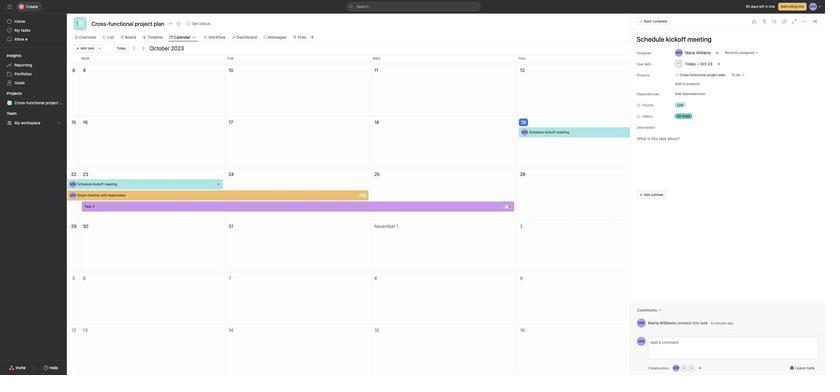 Task type: describe. For each thing, give the bounding box(es) containing it.
my for my tasks
[[14, 28, 20, 33]]

6 inside maria williams created this task · 6 minutes ago
[[712, 322, 714, 326]]

projects element
[[0, 89, 67, 109]]

goals link
[[3, 79, 64, 87]]

help button
[[40, 364, 62, 374]]

25
[[375, 172, 380, 177]]

portfolios link
[[3, 70, 64, 79]]

williams for maria williams
[[697, 50, 712, 55]]

0 vertical spatial 6
[[83, 276, 86, 281]]

search button
[[347, 2, 481, 11]]

maria williams button
[[673, 48, 714, 58]]

this
[[693, 321, 700, 326]]

copy task link image
[[783, 19, 787, 24]]

october 2023
[[150, 45, 184, 52]]

in
[[766, 4, 769, 9]]

add for add subtask
[[644, 193, 651, 197]]

1 vertical spatial project
[[45, 101, 58, 105]]

dashboard link
[[233, 34, 257, 40]]

0 horizontal spatial 16
[[83, 120, 88, 125]]

1 vertical spatial 8
[[375, 276, 377, 281]]

19
[[522, 120, 526, 125]]

0 horizontal spatial 9
[[83, 68, 86, 73]]

board
[[125, 35, 136, 40]]

add for add to projects
[[676, 82, 682, 86]]

comments
[[638, 308, 658, 313]]

add or remove collaborators image
[[699, 367, 702, 371]]

messages
[[268, 35, 287, 40]]

show options image
[[169, 21, 173, 26]]

add to projects
[[676, 82, 700, 86]]

projects inside dropdown button
[[7, 91, 22, 96]]

to do
[[732, 73, 741, 77]]

previous month image
[[132, 46, 137, 51]]

timeline link
[[143, 34, 163, 40]]

cross- inside main content
[[680, 73, 691, 77]]

mark complete button
[[638, 18, 670, 25]]

cross-functional project plan link inside projects element
[[3, 99, 67, 108]]

plan inside projects element
[[59, 101, 67, 105]]

dependencies
[[683, 92, 706, 96]]

search
[[357, 4, 369, 9]]

calendar link
[[170, 34, 191, 40]]

with
[[101, 194, 107, 198]]

workflow
[[209, 35, 226, 40]]

overview link
[[75, 34, 96, 40]]

set status
[[192, 21, 210, 26]]

do
[[737, 73, 741, 77]]

description
[[638, 126, 656, 130]]

insights element
[[0, 51, 67, 89]]

tasks
[[21, 28, 30, 33]]

on
[[678, 114, 682, 118]]

projects
[[687, 82, 700, 86]]

more actions image
[[98, 47, 101, 50]]

23 inside main content
[[708, 62, 713, 66]]

1 vertical spatial 15
[[375, 329, 379, 334]]

7
[[229, 276, 231, 281]]

cross-functional project plan inside projects element
[[14, 101, 67, 105]]

to do button
[[730, 71, 748, 79]]

billing
[[789, 4, 798, 9]]

home
[[14, 19, 25, 24]]

teams element
[[0, 109, 67, 129]]

0 vertical spatial 12
[[521, 68, 525, 73]]

29
[[71, 224, 77, 229]]

0 vertical spatial 15
[[72, 120, 76, 125]]

create
[[26, 4, 38, 9]]

my workspace
[[14, 121, 40, 125]]

williams for maria williams created this task · 6 minutes ago
[[660, 321, 677, 326]]

my workspace link
[[3, 119, 64, 128]]

add subtask image
[[773, 19, 777, 24]]

maria williams created this task · 6 minutes ago
[[649, 321, 734, 326]]

collaborators
[[649, 367, 670, 371]]

projects button
[[0, 91, 22, 96]]

task 3
[[84, 205, 95, 209]]

mark complete
[[644, 19, 668, 23]]

insights button
[[0, 53, 21, 59]]

leave task
[[796, 366, 816, 371]]

0 vertical spatial 8
[[72, 68, 75, 73]]

my tasks link
[[3, 26, 64, 35]]

2023
[[171, 45, 184, 52]]

list link
[[103, 34, 114, 40]]

timeline
[[87, 194, 100, 198]]

add to projects button
[[673, 80, 703, 88]]

leave
[[796, 366, 807, 371]]

team button
[[0, 111, 17, 116]]

project inside main content
[[708, 73, 719, 77]]

task inside main content
[[701, 321, 708, 326]]

team
[[7, 111, 17, 116]]

today for today
[[117, 46, 126, 50]]

plan inside schedule kickoff meeting dialog
[[720, 73, 726, 77]]

add for add billing info
[[782, 4, 788, 9]]

30 days left in trial
[[746, 4, 776, 9]]

–
[[698, 62, 700, 66]]

comments button
[[634, 306, 666, 316]]

today – oct 23
[[686, 62, 713, 66]]

trial
[[770, 4, 776, 9]]

portfolios
[[14, 72, 32, 76]]

reporting
[[14, 63, 32, 67]]

date
[[645, 62, 652, 66]]

add for add task
[[81, 46, 87, 50]]

oct
[[701, 62, 707, 66]]

add task
[[81, 46, 94, 50]]

Task Name text field
[[634, 33, 819, 46]]

tue
[[227, 57, 234, 61]]

13
[[83, 329, 88, 334]]

functional inside schedule kickoff meeting dialog
[[691, 73, 707, 77]]

2 vertical spatial mw button
[[673, 366, 680, 372]]

add subtask
[[644, 193, 664, 197]]

create button
[[17, 2, 42, 11]]

search list box
[[347, 2, 481, 11]]

workflow link
[[204, 34, 226, 40]]

1 vertical spatial schedule kickoff meeting
[[77, 183, 117, 187]]

track
[[683, 114, 691, 118]]

my for my workspace
[[14, 121, 20, 125]]

add task button
[[74, 45, 97, 52]]

calendar
[[174, 35, 191, 40]]

mon
[[81, 57, 89, 61]]



Task type: locate. For each thing, give the bounding box(es) containing it.
williams left created
[[660, 321, 677, 326]]

task left "more actions" icon
[[88, 46, 94, 50]]

clear due date image
[[718, 62, 721, 66]]

3
[[93, 205, 95, 209]]

1 horizontal spatial 6
[[712, 322, 714, 326]]

to
[[732, 73, 736, 77]]

assigned
[[741, 51, 755, 55]]

0 horizontal spatial functional
[[27, 101, 44, 105]]

0 vertical spatial schedule
[[530, 130, 544, 135]]

task right leave
[[808, 366, 816, 371]]

plan
[[720, 73, 726, 77], [59, 101, 67, 105]]

cross-functional project plan link down today – oct 23
[[674, 72, 729, 78]]

add up "mon"
[[81, 46, 87, 50]]

main content
[[631, 30, 826, 335]]

1 horizontal spatial 16
[[521, 329, 525, 334]]

cross-functional project plan link
[[674, 72, 729, 78], [3, 99, 67, 108]]

30 right 29
[[83, 224, 88, 229]]

30
[[746, 4, 751, 9], [83, 224, 88, 229]]

0 likes. click to like this task image
[[753, 19, 757, 24]]

low button
[[673, 101, 707, 109]]

0 vertical spatial kickoff
[[545, 130, 556, 135]]

add billing info button
[[779, 3, 807, 11]]

set
[[192, 21, 198, 26]]

left
[[760, 4, 765, 9]]

23 right oct
[[708, 62, 713, 66]]

0 horizontal spatial cross-
[[14, 101, 27, 105]]

functional
[[691, 73, 707, 77], [27, 101, 44, 105]]

cross- inside projects element
[[14, 101, 27, 105]]

task for leave task
[[808, 366, 816, 371]]

8
[[72, 68, 75, 73], [375, 276, 377, 281]]

0 horizontal spatial cross-functional project plan link
[[3, 99, 67, 108]]

2
[[521, 224, 523, 229]]

2 vertical spatial task
[[808, 366, 816, 371]]

task for add task
[[88, 46, 94, 50]]

project
[[708, 73, 719, 77], [45, 101, 58, 105]]

complete
[[653, 19, 668, 23]]

reporting link
[[3, 61, 64, 70]]

teammates
[[108, 194, 126, 198]]

0 horizontal spatial 30
[[83, 224, 88, 229]]

add subtask button
[[638, 191, 667, 199]]

1 horizontal spatial 30
[[746, 4, 751, 9]]

assignee
[[638, 51, 652, 55]]

1 vertical spatial projects
[[7, 91, 22, 96]]

0 horizontal spatial schedule kickoff meeting
[[77, 183, 117, 187]]

share
[[77, 194, 87, 198]]

17
[[229, 120, 233, 125]]

attachments: add a file to this task, schedule kickoff meeting image
[[763, 19, 767, 24]]

0 vertical spatial cross-
[[680, 73, 691, 77]]

williams inside maria williams dropdown button
[[697, 50, 712, 55]]

cross-functional project plan link up teams element
[[3, 99, 67, 108]]

maria down comments popup button
[[649, 321, 659, 326]]

timeline
[[147, 35, 163, 40]]

0 vertical spatial mw button
[[638, 319, 646, 328]]

1 vertical spatial today
[[686, 62, 696, 66]]

hide sidebar image
[[7, 4, 12, 9]]

1 my from the top
[[14, 28, 20, 33]]

mw
[[522, 130, 528, 135], [70, 183, 76, 187], [70, 194, 76, 198], [639, 322, 645, 326], [639, 340, 645, 344], [674, 367, 680, 371]]

0 horizontal spatial maria
[[649, 321, 659, 326]]

cross-functional project plan down oct
[[680, 73, 726, 77]]

ago
[[728, 322, 734, 326]]

functional up the projects
[[691, 73, 707, 77]]

add dependencies button
[[673, 90, 708, 98]]

maria williams
[[686, 50, 712, 55]]

projects down 'due date' in the right of the page
[[638, 73, 650, 77]]

add left subtask
[[644, 193, 651, 197]]

list image
[[77, 20, 84, 27]]

full screen image
[[793, 19, 797, 24]]

today button
[[114, 45, 129, 52]]

0 vertical spatial project
[[708, 73, 719, 77]]

project up "see details, my workspace" image
[[45, 101, 58, 105]]

0 vertical spatial cross-functional project plan link
[[674, 72, 729, 78]]

cross-functional project plan
[[680, 73, 726, 77], [14, 101, 67, 105]]

maria for maria williams created this task · 6 minutes ago
[[649, 321, 659, 326]]

1 vertical spatial 6
[[712, 322, 714, 326]]

1 horizontal spatial 9
[[521, 276, 523, 281]]

0 vertical spatial meeting
[[557, 130, 570, 135]]

0 horizontal spatial 8
[[72, 68, 75, 73]]

1
[[397, 224, 399, 229]]

october
[[150, 45, 170, 52]]

1 vertical spatial cross-
[[14, 101, 27, 105]]

tab actions image
[[193, 36, 196, 39]]

0 vertical spatial williams
[[697, 50, 712, 55]]

14
[[229, 329, 234, 334]]

0 horizontal spatial williams
[[660, 321, 677, 326]]

functional up teams element
[[27, 101, 44, 105]]

cross-
[[680, 73, 691, 77], [14, 101, 27, 105]]

1 vertical spatial 30
[[83, 224, 88, 229]]

1 vertical spatial plan
[[59, 101, 67, 105]]

cross-functional project plan link inside main content
[[674, 72, 729, 78]]

30 left days
[[746, 4, 751, 9]]

add
[[782, 4, 788, 9], [81, 46, 87, 50], [676, 82, 682, 86], [676, 92, 682, 96], [644, 193, 651, 197]]

cross-functional project plan inside main content
[[680, 73, 726, 77]]

my inside teams element
[[14, 121, 20, 125]]

None text field
[[90, 19, 166, 29]]

1 horizontal spatial cross-functional project plan link
[[674, 72, 729, 78]]

18
[[375, 120, 379, 125]]

1 vertical spatial williams
[[660, 321, 677, 326]]

maria up today – oct 23
[[686, 50, 696, 55]]

0 vertical spatial cross-functional project plan
[[680, 73, 726, 77]]

my left tasks
[[14, 28, 20, 33]]

0 vertical spatial today
[[117, 46, 126, 50]]

1 horizontal spatial maria
[[686, 50, 696, 55]]

due date
[[638, 62, 652, 66]]

inbox link
[[3, 35, 64, 44]]

projects down goals
[[7, 91, 22, 96]]

1 horizontal spatial today
[[686, 62, 696, 66]]

1 vertical spatial functional
[[27, 101, 44, 105]]

1 horizontal spatial cross-
[[680, 73, 691, 77]]

cross- up to
[[680, 73, 691, 77]]

messages link
[[264, 34, 287, 40]]

1 vertical spatial cross-functional project plan
[[14, 101, 67, 105]]

1 vertical spatial maria
[[649, 321, 659, 326]]

0 horizontal spatial meeting
[[105, 183, 117, 187]]

today left the –
[[686, 62, 696, 66]]

1 vertical spatial 9
[[521, 276, 523, 281]]

0 vertical spatial task
[[88, 46, 94, 50]]

24
[[229, 172, 234, 177]]

1 horizontal spatial projects
[[638, 73, 650, 77]]

0 horizontal spatial task
[[88, 46, 94, 50]]

1 horizontal spatial meeting
[[557, 130, 570, 135]]

1 vertical spatial cross-functional project plan link
[[3, 99, 67, 108]]

6 right "·"
[[712, 322, 714, 326]]

1 horizontal spatial 15
[[375, 329, 379, 334]]

0 horizontal spatial today
[[117, 46, 126, 50]]

task
[[84, 205, 92, 209]]

0 vertical spatial 23
[[708, 62, 713, 66]]

0 vertical spatial my
[[14, 28, 20, 33]]

1 horizontal spatial 23
[[708, 62, 713, 66]]

schedule kickoff meeting dialog
[[631, 14, 826, 376]]

1 vertical spatial 12
[[72, 329, 76, 334]]

leave task button
[[787, 364, 819, 374]]

recently assigned
[[726, 51, 755, 55]]

workspace
[[21, 121, 40, 125]]

1 vertical spatial my
[[14, 121, 20, 125]]

share timeline with teammates
[[77, 194, 126, 198]]

0 vertical spatial maria
[[686, 50, 696, 55]]

9
[[83, 68, 86, 73], [521, 276, 523, 281]]

see details, my workspace image
[[57, 121, 61, 125]]

on track
[[678, 114, 691, 118]]

overview
[[79, 35, 96, 40]]

next month image
[[141, 46, 146, 51]]

11
[[375, 68, 379, 73]]

1 vertical spatial kickoff
[[93, 183, 104, 187]]

due
[[638, 62, 644, 66]]

recently
[[726, 51, 740, 55]]

0 vertical spatial projects
[[638, 73, 650, 77]]

today down 'board' link
[[117, 46, 126, 50]]

1 vertical spatial 16
[[521, 329, 525, 334]]

cross-functional project plan up teams element
[[14, 101, 67, 105]]

0 horizontal spatial 6
[[83, 276, 86, 281]]

functional inside projects element
[[27, 101, 44, 105]]

1 horizontal spatial 8
[[375, 276, 377, 281]]

maria for maria williams
[[686, 50, 696, 55]]

·
[[710, 321, 711, 326]]

1 horizontal spatial project
[[708, 73, 719, 77]]

mw inside main content
[[639, 322, 645, 326]]

today inside button
[[117, 46, 126, 50]]

add dependencies
[[676, 92, 706, 96]]

cross- down projects dropdown button in the top left of the page
[[14, 101, 27, 105]]

invite
[[16, 366, 26, 371]]

add tab image
[[310, 35, 315, 40]]

1 horizontal spatial plan
[[720, 73, 726, 77]]

1 vertical spatial mw button
[[638, 338, 646, 347]]

0 horizontal spatial kickoff
[[93, 183, 104, 187]]

my tasks
[[14, 28, 30, 33]]

1 horizontal spatial schedule kickoff meeting
[[530, 130, 570, 135]]

close details image
[[813, 19, 818, 24]]

1 vertical spatial 23
[[83, 172, 88, 177]]

0 vertical spatial 30
[[746, 4, 751, 9]]

task left "·"
[[701, 321, 708, 326]]

add left billing
[[782, 4, 788, 9]]

plan left to
[[720, 73, 726, 77]]

2 horizontal spatial task
[[808, 366, 816, 371]]

kickoff
[[545, 130, 556, 135], [93, 183, 104, 187]]

thu
[[519, 57, 526, 61]]

0 horizontal spatial 23
[[83, 172, 88, 177]]

today inside main content
[[686, 62, 696, 66]]

1 horizontal spatial schedule
[[530, 130, 544, 135]]

0 vertical spatial schedule kickoff meeting
[[530, 130, 570, 135]]

6
[[83, 276, 86, 281], [712, 322, 714, 326]]

insights
[[7, 53, 21, 58]]

more actions for this task image
[[803, 19, 807, 24]]

dependencies
[[638, 92, 660, 96]]

info
[[799, 4, 805, 9]]

add inside button
[[644, 193, 651, 197]]

0 vertical spatial 16
[[83, 120, 88, 125]]

to
[[683, 82, 686, 86]]

6 right 5
[[83, 276, 86, 281]]

1 horizontal spatial cross-functional project plan
[[680, 73, 726, 77]]

mw button
[[638, 319, 646, 328], [638, 338, 646, 347], [673, 366, 680, 372]]

maria inside maria williams dropdown button
[[686, 50, 696, 55]]

0 horizontal spatial cross-functional project plan
[[14, 101, 67, 105]]

files
[[298, 35, 306, 40]]

0 vertical spatial plan
[[720, 73, 726, 77]]

2 my from the top
[[14, 121, 20, 125]]

low
[[678, 103, 684, 107]]

plan up "see details, my workspace" image
[[59, 101, 67, 105]]

created
[[678, 321, 692, 326]]

30 for 30 days left in trial
[[746, 4, 751, 9]]

add left to
[[676, 82, 682, 86]]

1 horizontal spatial functional
[[691, 73, 707, 77]]

projects inside main content
[[638, 73, 650, 77]]

0 vertical spatial 9
[[83, 68, 86, 73]]

0 horizontal spatial schedule
[[77, 183, 92, 187]]

12 down thu
[[521, 68, 525, 73]]

recently assigned button
[[723, 49, 762, 57]]

my inside global element
[[14, 28, 20, 33]]

1 vertical spatial task
[[701, 321, 708, 326]]

30 for 30
[[83, 224, 88, 229]]

10
[[229, 68, 234, 73]]

add to starred image
[[176, 21, 181, 26]]

global element
[[0, 14, 67, 47]]

goals
[[14, 81, 25, 85]]

0 horizontal spatial plan
[[59, 101, 67, 105]]

0 horizontal spatial project
[[45, 101, 58, 105]]

williams up oct
[[697, 50, 712, 55]]

main content containing maria williams
[[631, 30, 826, 335]]

1 horizontal spatial kickoff
[[545, 130, 556, 135]]

today for today – oct 23
[[686, 62, 696, 66]]

1 vertical spatial schedule
[[77, 183, 92, 187]]

status
[[643, 115, 653, 119]]

add up low at the top right of page
[[676, 92, 682, 96]]

1 horizontal spatial task
[[701, 321, 708, 326]]

1 vertical spatial meeting
[[105, 183, 117, 187]]

22
[[71, 172, 76, 177]]

project down clear due date image
[[708, 73, 719, 77]]

1 horizontal spatial 12
[[521, 68, 525, 73]]

0 horizontal spatial 15
[[72, 120, 76, 125]]

0 horizontal spatial 12
[[72, 329, 76, 334]]

dashboard
[[237, 35, 257, 40]]

my down team
[[14, 121, 20, 125]]

meeting
[[557, 130, 570, 135], [105, 183, 117, 187]]

remove assignee image
[[716, 51, 720, 55]]

invite button
[[5, 364, 29, 374]]

add for add dependencies
[[676, 92, 682, 96]]

23 right "22"
[[83, 172, 88, 177]]

12 left 13
[[72, 329, 76, 334]]

1 horizontal spatial williams
[[697, 50, 712, 55]]

inbox
[[14, 37, 24, 42]]

0 vertical spatial functional
[[691, 73, 707, 77]]

0 horizontal spatial projects
[[7, 91, 22, 96]]



Task type: vqa. For each thing, say whether or not it's contained in the screenshot.
Mark complete "image" corresponding to Task name text field
no



